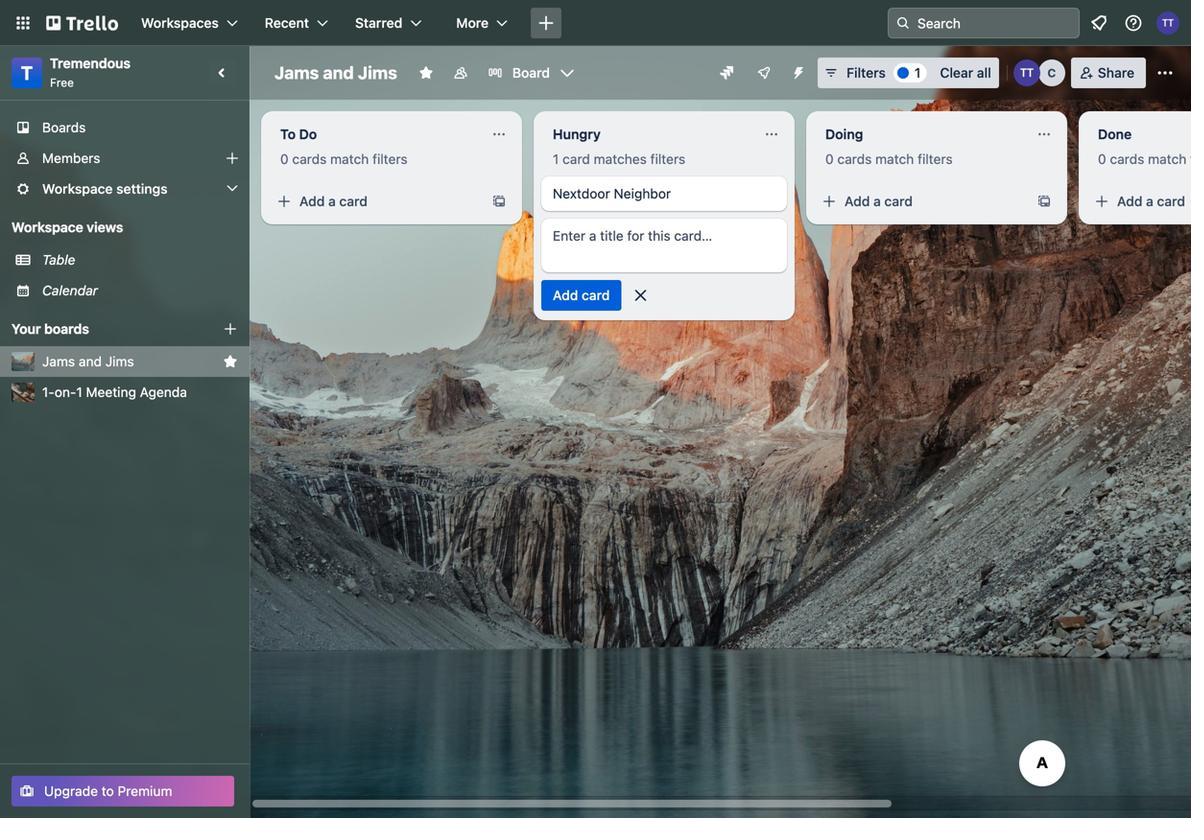 Task type: vqa. For each thing, say whether or not it's contained in the screenshot.
Search field
yes



Task type: locate. For each thing, give the bounding box(es) containing it.
1 vertical spatial jams
[[42, 354, 75, 370]]

starred button
[[344, 8, 433, 38]]

2 0 cards match filters from the left
[[825, 151, 953, 167]]

0 cards match filters for doing
[[825, 151, 953, 167]]

a down doing text box at the top
[[873, 193, 881, 209]]

0 vertical spatial jims
[[358, 62, 397, 83]]

filters down 'to do' text box
[[372, 151, 408, 167]]

primary element
[[0, 0, 1191, 46]]

matches
[[594, 151, 647, 167]]

jims up 1-on-1 meeting agenda
[[105, 354, 134, 370]]

1 horizontal spatial jams
[[274, 62, 319, 83]]

1 horizontal spatial 1
[[553, 151, 559, 167]]

0 horizontal spatial a
[[328, 193, 336, 209]]

card down 'to do' text box
[[339, 193, 368, 209]]

1 horizontal spatial 0
[[825, 151, 834, 167]]

and down recent dropdown button
[[323, 62, 354, 83]]

members
[[42, 150, 100, 166]]

add a card button down doing text box at the top
[[814, 186, 1025, 217]]

0 horizontal spatial match
[[330, 151, 369, 167]]

filters down "hungry" text field
[[650, 151, 685, 167]]

1 for 1
[[915, 65, 921, 81]]

match left f
[[1148, 151, 1187, 167]]

c
[[1047, 66, 1056, 80]]

t link
[[12, 58, 42, 88]]

1 horizontal spatial filters
[[650, 151, 685, 167]]

0 horizontal spatial add
[[299, 193, 325, 209]]

jims inside text box
[[358, 62, 397, 83]]

2 filters from the left
[[650, 151, 685, 167]]

do
[[299, 126, 317, 142]]

jams
[[274, 62, 319, 83], [42, 354, 75, 370]]

3 0 from the left
[[1098, 151, 1106, 167]]

0 cards match filters
[[280, 151, 408, 167], [825, 151, 953, 167]]

all
[[977, 65, 991, 81]]

starred
[[355, 15, 402, 31]]

add a card down do
[[299, 193, 368, 209]]

add for doing
[[845, 193, 870, 209]]

0 vertical spatial and
[[323, 62, 354, 83]]

1 horizontal spatial and
[[323, 62, 354, 83]]

1 horizontal spatial jims
[[358, 62, 397, 83]]

jams and jims link
[[42, 352, 215, 371]]

1 right 1- in the top of the page
[[76, 384, 82, 400]]

card down hungry
[[563, 151, 590, 167]]

3 match from the left
[[1148, 151, 1187, 167]]

tremendous free
[[50, 55, 131, 89]]

workspaces
[[141, 15, 219, 31]]

nextdoor neighbor link
[[553, 184, 775, 203]]

1 vertical spatial 1
[[553, 151, 559, 167]]

1 filters from the left
[[372, 151, 408, 167]]

0 horizontal spatial cards
[[292, 151, 327, 167]]

3 cards from the left
[[1110, 151, 1144, 167]]

1 0 cards match filters from the left
[[280, 151, 408, 167]]

1 down hungry
[[553, 151, 559, 167]]

1 horizontal spatial add a card
[[845, 193, 913, 209]]

workspace
[[42, 181, 113, 197], [12, 219, 83, 235]]

3 filters from the left
[[918, 151, 953, 167]]

2 cards from the left
[[837, 151, 872, 167]]

jams and jims down recent dropdown button
[[274, 62, 397, 83]]

jams up on-
[[42, 354, 75, 370]]

2 a from the left
[[873, 193, 881, 209]]

1 horizontal spatial a
[[873, 193, 881, 209]]

clear
[[940, 65, 973, 81]]

0 vertical spatial jams and jims
[[274, 62, 397, 83]]

1 0 from the left
[[280, 151, 289, 167]]

a
[[328, 193, 336, 209], [873, 193, 881, 209]]

upgrade to premium
[[44, 784, 172, 799]]

1 horizontal spatial match
[[875, 151, 914, 167]]

0 cards match filters down doing text box at the top
[[825, 151, 953, 167]]

1 vertical spatial and
[[79, 354, 102, 370]]

2 horizontal spatial 1
[[915, 65, 921, 81]]

add down do
[[299, 193, 325, 209]]

0 horizontal spatial add a card button
[[269, 186, 480, 217]]

card down doing text box at the top
[[884, 193, 913, 209]]

0
[[280, 151, 289, 167], [825, 151, 834, 167], [1098, 151, 1106, 167]]

0 horizontal spatial create from template… image
[[491, 194, 507, 209]]

2 add a card from the left
[[845, 193, 913, 209]]

0 cards match filters down 'to do' text box
[[280, 151, 408, 167]]

1 match from the left
[[330, 151, 369, 167]]

and down your boards with 2 items element
[[79, 354, 102, 370]]

To Do text field
[[269, 119, 480, 150]]

add down 'doing'
[[845, 193, 870, 209]]

recent
[[265, 15, 309, 31]]

add a card for doing
[[845, 193, 913, 209]]

jims
[[358, 62, 397, 83], [105, 354, 134, 370]]

2 match from the left
[[875, 151, 914, 167]]

jira icon image
[[720, 66, 733, 80]]

and
[[323, 62, 354, 83], [79, 354, 102, 370]]

create board or workspace image
[[537, 13, 556, 33]]

1 horizontal spatial add
[[553, 287, 578, 303]]

1 vertical spatial workspace
[[12, 219, 83, 235]]

0 inside done 0 cards match f
[[1098, 151, 1106, 167]]

Search field
[[911, 9, 1079, 37]]

table
[[42, 252, 75, 268]]

1-
[[42, 384, 55, 400]]

filters down doing text box at the top
[[918, 151, 953, 167]]

cards down do
[[292, 151, 327, 167]]

tremendous link
[[50, 55, 131, 71]]

automation image
[[783, 58, 810, 84]]

jams and jims down your boards with 2 items element
[[42, 354, 134, 370]]

add
[[299, 193, 325, 209], [845, 193, 870, 209], [553, 287, 578, 303]]

create from template… image
[[491, 194, 507, 209], [1037, 194, 1052, 209]]

cards down done text field
[[1110, 151, 1144, 167]]

0 down 'doing'
[[825, 151, 834, 167]]

t
[[21, 61, 33, 84]]

1 cards from the left
[[292, 151, 327, 167]]

2 horizontal spatial 0
[[1098, 151, 1106, 167]]

1 vertical spatial jams and jims
[[42, 354, 134, 370]]

agenda
[[140, 384, 187, 400]]

more button
[[445, 8, 519, 38]]

1 horizontal spatial 0 cards match filters
[[825, 151, 953, 167]]

1 horizontal spatial cards
[[837, 151, 872, 167]]

0 vertical spatial jams
[[274, 62, 319, 83]]

and inside text box
[[323, 62, 354, 83]]

0 horizontal spatial 0 cards match filters
[[280, 151, 408, 167]]

cards down 'doing'
[[837, 151, 872, 167]]

star or unstar board image
[[418, 65, 434, 81]]

match down 'to do' text box
[[330, 151, 369, 167]]

0 horizontal spatial add a card
[[299, 193, 368, 209]]

members link
[[0, 143, 250, 174]]

2 horizontal spatial filters
[[918, 151, 953, 167]]

1 vertical spatial jims
[[105, 354, 134, 370]]

add a card
[[299, 193, 368, 209], [845, 193, 913, 209]]

1 create from template… image from the left
[[491, 194, 507, 209]]

workspace down members
[[42, 181, 113, 197]]

1
[[915, 65, 921, 81], [553, 151, 559, 167], [76, 384, 82, 400]]

add a card button down 'to do' text box
[[269, 186, 480, 217]]

0 horizontal spatial 0
[[280, 151, 289, 167]]

jims left star or unstar board image
[[358, 62, 397, 83]]

0 down to
[[280, 151, 289, 167]]

1 a from the left
[[328, 193, 336, 209]]

jams down recent dropdown button
[[274, 62, 319, 83]]

power ups image
[[756, 65, 772, 81]]

2 add a card button from the left
[[814, 186, 1025, 217]]

board button
[[480, 58, 583, 88]]

meeting
[[86, 384, 136, 400]]

0 vertical spatial 1
[[915, 65, 921, 81]]

1 horizontal spatial add a card button
[[814, 186, 1025, 217]]

0 horizontal spatial filters
[[372, 151, 408, 167]]

0 horizontal spatial and
[[79, 354, 102, 370]]

boards
[[44, 321, 89, 337]]

workspace inside dropdown button
[[42, 181, 113, 197]]

1 for 1 card matches filters
[[553, 151, 559, 167]]

your boards
[[12, 321, 89, 337]]

to
[[280, 126, 296, 142]]

upgrade
[[44, 784, 98, 799]]

2 horizontal spatial add
[[845, 193, 870, 209]]

1 add a card from the left
[[299, 193, 368, 209]]

match inside done 0 cards match f
[[1148, 151, 1187, 167]]

1 add a card button from the left
[[269, 186, 480, 217]]

match
[[330, 151, 369, 167], [875, 151, 914, 167], [1148, 151, 1187, 167]]

hungry
[[553, 126, 601, 142]]

0 vertical spatial workspace
[[42, 181, 113, 197]]

0 horizontal spatial jims
[[105, 354, 134, 370]]

add left the cancel image
[[553, 287, 578, 303]]

workspace up table
[[12, 219, 83, 235]]

2 0 from the left
[[825, 151, 834, 167]]

to do
[[280, 126, 317, 142]]

filters for hungry
[[650, 151, 685, 167]]

0 cards match filters for to do
[[280, 151, 408, 167]]

0 horizontal spatial jams and jims
[[42, 354, 134, 370]]

1-on-1 meeting agenda link
[[42, 383, 238, 402]]

card
[[563, 151, 590, 167], [339, 193, 368, 209], [884, 193, 913, 209], [582, 287, 610, 303]]

match down doing text box at the top
[[875, 151, 914, 167]]

filters
[[372, 151, 408, 167], [650, 151, 685, 167], [918, 151, 953, 167]]

add a card down 'doing'
[[845, 193, 913, 209]]

2 horizontal spatial cards
[[1110, 151, 1144, 167]]

table link
[[42, 251, 238, 270]]

a for to do
[[328, 193, 336, 209]]

1 left clear
[[915, 65, 921, 81]]

1 horizontal spatial jams and jims
[[274, 62, 397, 83]]

jams and jims
[[274, 62, 397, 83], [42, 354, 134, 370]]

match for to do
[[330, 151, 369, 167]]

a down 'to do' text box
[[328, 193, 336, 209]]

calendar
[[42, 283, 98, 298]]

add a card button
[[269, 186, 480, 217], [814, 186, 1025, 217]]

2 horizontal spatial match
[[1148, 151, 1187, 167]]

cards
[[292, 151, 327, 167], [837, 151, 872, 167], [1110, 151, 1144, 167]]

1 horizontal spatial create from template… image
[[1037, 194, 1052, 209]]

2 create from template… image from the left
[[1037, 194, 1052, 209]]

0 down done at the right
[[1098, 151, 1106, 167]]

clear all
[[940, 65, 991, 81]]

card left the cancel image
[[582, 287, 610, 303]]

add a card for to do
[[299, 193, 368, 209]]

2 vertical spatial 1
[[76, 384, 82, 400]]

premium
[[118, 784, 172, 799]]



Task type: describe. For each thing, give the bounding box(es) containing it.
filters for doing
[[918, 151, 953, 167]]

done
[[1098, 126, 1132, 142]]

0 for doing
[[825, 151, 834, 167]]

board
[[512, 65, 550, 81]]

1-on-1 meeting agenda
[[42, 384, 187, 400]]

calendar link
[[42, 281, 238, 300]]

Enter a title for this card… text field
[[541, 219, 787, 273]]

Done text field
[[1086, 119, 1191, 150]]

to
[[102, 784, 114, 799]]

match for doing
[[875, 151, 914, 167]]

open information menu image
[[1124, 13, 1143, 33]]

done 0 cards match f
[[1098, 126, 1191, 167]]

add inside button
[[553, 287, 578, 303]]

free
[[50, 76, 74, 89]]

workspace visible image
[[453, 65, 468, 81]]

1 card matches filters
[[553, 151, 685, 167]]

starred icon image
[[223, 354, 238, 370]]

on-
[[55, 384, 76, 400]]

c button
[[1038, 60, 1065, 86]]

jams inside text box
[[274, 62, 319, 83]]

workspace settings button
[[0, 174, 250, 204]]

0 for to do
[[280, 151, 289, 167]]

doing
[[825, 126, 863, 142]]

cards for doing
[[837, 151, 872, 167]]

create from template… image for doing
[[1037, 194, 1052, 209]]

card inside button
[[582, 287, 610, 303]]

back to home image
[[46, 8, 118, 38]]

a for doing
[[873, 193, 881, 209]]

boards link
[[0, 112, 250, 143]]

share button
[[1071, 58, 1146, 88]]

workspace for workspace views
[[12, 219, 83, 235]]

show menu image
[[1156, 63, 1175, 83]]

your boards with 2 items element
[[12, 318, 194, 341]]

settings
[[116, 181, 168, 197]]

tremendous
[[50, 55, 131, 71]]

add board image
[[223, 322, 238, 337]]

your
[[12, 321, 41, 337]]

filters for to do
[[372, 151, 408, 167]]

workspace settings
[[42, 181, 168, 197]]

0 horizontal spatial jams
[[42, 354, 75, 370]]

share
[[1098, 65, 1134, 81]]

workspaces button
[[130, 8, 249, 38]]

workspace navigation collapse icon image
[[209, 60, 236, 86]]

workspace for workspace settings
[[42, 181, 113, 197]]

terry turtle (terryturtle) image
[[1013, 60, 1040, 86]]

add a card button for doing
[[814, 186, 1025, 217]]

recent button
[[253, 8, 340, 38]]

cancel image
[[631, 286, 650, 305]]

0 horizontal spatial 1
[[76, 384, 82, 400]]

0 notifications image
[[1087, 12, 1110, 35]]

workspace views
[[12, 219, 123, 235]]

terry turtle (terryturtle) image
[[1157, 12, 1180, 35]]

search image
[[895, 15, 911, 31]]

cards for to do
[[292, 151, 327, 167]]

add card button
[[541, 280, 621, 311]]

nextdoor neighbor
[[553, 186, 671, 202]]

boards
[[42, 119, 86, 135]]

cards inside done 0 cards match f
[[1110, 151, 1144, 167]]

chestercheeetah (chestercheeetah) image
[[1038, 60, 1065, 86]]

add card
[[553, 287, 610, 303]]

add for to do
[[299, 193, 325, 209]]

Doing text field
[[814, 119, 1025, 150]]

add a card button for to do
[[269, 186, 480, 217]]

filters
[[847, 65, 886, 81]]

f
[[1190, 151, 1191, 167]]

jams and jims inside text box
[[274, 62, 397, 83]]

views
[[87, 219, 123, 235]]

nextdoor
[[553, 186, 610, 202]]

Hungry text field
[[541, 119, 752, 150]]

neighbor
[[614, 186, 671, 202]]

Board name text field
[[265, 58, 407, 88]]

create from template… image for to do
[[491, 194, 507, 209]]

more
[[456, 15, 489, 31]]

upgrade to premium link
[[12, 776, 234, 807]]

clear all button
[[932, 58, 999, 88]]



